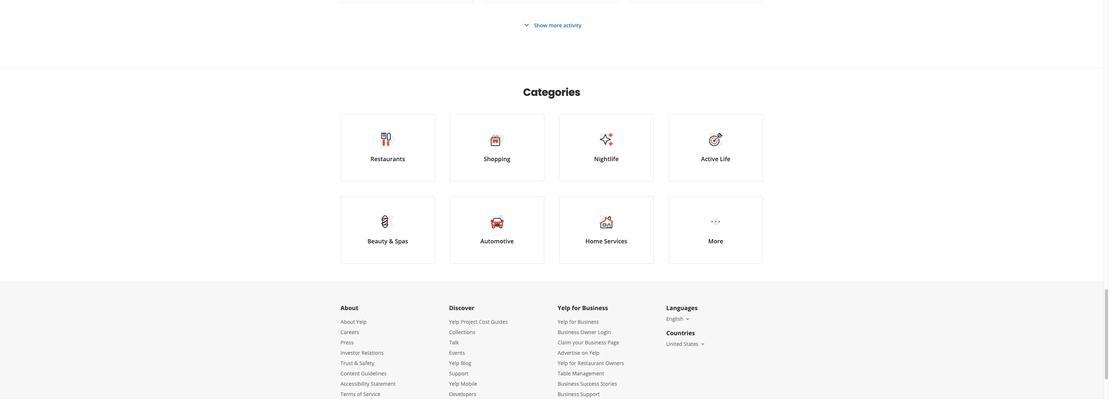 Task type: locate. For each thing, give the bounding box(es) containing it.
for up yelp for business link
[[572, 305, 581, 313]]

about yelp link
[[341, 319, 367, 326]]

active
[[702, 155, 719, 163]]

safety
[[360, 360, 374, 367]]

support down yelp blog link
[[449, 371, 469, 378]]

project
[[461, 319, 478, 326]]

0 vertical spatial for
[[572, 305, 581, 313]]

1 horizontal spatial &
[[389, 238, 394, 246]]

support down success
[[581, 391, 600, 398]]

yelp up careers link in the left of the page
[[357, 319, 367, 326]]

terms of service link
[[341, 391, 381, 398]]

support inside 'yelp for business business owner login claim your business page advertise on yelp yelp for restaurant owners table management business success stories business support'
[[581, 391, 600, 398]]

1 horizontal spatial support
[[581, 391, 600, 398]]

16 chevron down v2 image
[[685, 317, 691, 323]]

1 about from the top
[[341, 305, 359, 313]]

for
[[572, 305, 581, 313], [570, 319, 577, 326], [570, 360, 577, 367]]

yelp right on
[[590, 350, 600, 357]]

developers
[[449, 391, 477, 398]]

home services link
[[560, 197, 654, 264]]

investor
[[341, 350, 360, 357]]

management
[[573, 371, 605, 378]]

united states button
[[667, 341, 706, 348]]

content guidelines link
[[341, 371, 387, 378]]

about
[[341, 305, 359, 313], [341, 319, 355, 326]]

talk
[[449, 340, 459, 347]]

life
[[721, 155, 731, 163]]

on
[[582, 350, 588, 357]]

&
[[389, 238, 394, 246], [355, 360, 358, 367]]

accessibility
[[341, 381, 370, 388]]

& inside category navigation section navigation
[[389, 238, 394, 246]]

yelp for restaurant owners link
[[558, 360, 625, 367]]

spas
[[395, 238, 408, 246]]

& right trust
[[355, 360, 358, 367]]

0 vertical spatial about
[[341, 305, 359, 313]]

yelp blog link
[[449, 360, 472, 367]]

about up careers link in the left of the page
[[341, 319, 355, 326]]

show more activity
[[534, 22, 582, 29]]

& left spas
[[389, 238, 394, 246]]

relations
[[362, 350, 384, 357]]

& inside the about yelp careers press investor relations trust & safety content guidelines accessibility statement terms of service
[[355, 360, 358, 367]]

more
[[709, 238, 724, 246]]

shopping
[[484, 155, 511, 163]]

for for yelp for business business owner login claim your business page advertise on yelp yelp for restaurant owners table management business success stories business support
[[570, 319, 577, 326]]

press
[[341, 340, 354, 347]]

about up about yelp link at the bottom of the page
[[341, 305, 359, 313]]

claim
[[558, 340, 572, 347]]

yelp down support link
[[449, 381, 460, 388]]

1 vertical spatial &
[[355, 360, 358, 367]]

active life link
[[669, 114, 764, 182]]

0 vertical spatial support
[[449, 371, 469, 378]]

1 vertical spatial for
[[570, 319, 577, 326]]

events
[[449, 350, 465, 357]]

page
[[608, 340, 620, 347]]

table
[[558, 371, 571, 378]]

2 about from the top
[[341, 319, 355, 326]]

nightlife
[[595, 155, 619, 163]]

yelp for business link
[[558, 319, 599, 326]]

for up business owner login link
[[570, 319, 577, 326]]

business success stories link
[[558, 381, 617, 388]]

about inside the about yelp careers press investor relations trust & safety content guidelines accessibility statement terms of service
[[341, 319, 355, 326]]

countries
[[667, 330, 695, 338]]

developers link
[[449, 391, 477, 398]]

yelp
[[558, 305, 571, 313], [357, 319, 367, 326], [449, 319, 460, 326], [558, 319, 568, 326], [590, 350, 600, 357], [449, 360, 460, 367], [558, 360, 568, 367], [449, 381, 460, 388]]

business
[[583, 305, 608, 313], [578, 319, 599, 326], [558, 329, 579, 336], [585, 340, 607, 347], [558, 381, 579, 388], [558, 391, 579, 398]]

1 vertical spatial about
[[341, 319, 355, 326]]

english
[[667, 316, 684, 323]]

united
[[667, 341, 683, 348]]

nightlife link
[[560, 114, 654, 182]]

show more activity button
[[522, 21, 582, 30]]

for down advertise
[[570, 360, 577, 367]]

investor relations link
[[341, 350, 384, 357]]

0 horizontal spatial support
[[449, 371, 469, 378]]

0 vertical spatial &
[[389, 238, 394, 246]]

terms
[[341, 391, 356, 398]]

yelp for business
[[558, 305, 608, 313]]

events link
[[449, 350, 465, 357]]

support
[[449, 371, 469, 378], [581, 391, 600, 398]]

0 horizontal spatial &
[[355, 360, 358, 367]]

1 vertical spatial support
[[581, 391, 600, 398]]

statement
[[371, 381, 396, 388]]



Task type: describe. For each thing, give the bounding box(es) containing it.
success
[[581, 381, 600, 388]]

stories
[[601, 381, 617, 388]]

explore recent activity section section
[[335, 0, 770, 68]]

table management link
[[558, 371, 605, 378]]

business owner login link
[[558, 329, 611, 336]]

yelp project cost guides collections talk events yelp blog support yelp mobile developers
[[449, 319, 508, 398]]

service
[[363, 391, 381, 398]]

owner
[[581, 329, 597, 336]]

yelp for business business owner login claim your business page advertise on yelp yelp for restaurant owners table management business success stories business support
[[558, 319, 625, 398]]

of
[[357, 391, 362, 398]]

for for yelp for business
[[572, 305, 581, 313]]

more
[[549, 22, 562, 29]]

automotive
[[481, 238, 514, 246]]

yelp up collections link
[[449, 319, 460, 326]]

more link
[[669, 197, 764, 264]]

claim your business page link
[[558, 340, 620, 347]]

content
[[341, 371, 360, 378]]

careers link
[[341, 329, 359, 336]]

login
[[598, 329, 611, 336]]

advertise on yelp link
[[558, 350, 600, 357]]

automotive link
[[450, 197, 545, 264]]

beauty
[[368, 238, 388, 246]]

categories
[[524, 85, 581, 100]]

restaurants link
[[341, 114, 435, 182]]

guides
[[491, 319, 508, 326]]

yelp project cost guides link
[[449, 319, 508, 326]]

owners
[[606, 360, 625, 367]]

support inside yelp project cost guides collections talk events yelp blog support yelp mobile developers
[[449, 371, 469, 378]]

about for about yelp careers press investor relations trust & safety content guidelines accessibility statement terms of service
[[341, 319, 355, 326]]

accessibility statement link
[[341, 381, 396, 388]]

category navigation section navigation
[[333, 68, 771, 282]]

careers
[[341, 329, 359, 336]]

trust
[[341, 360, 353, 367]]

yelp up claim on the right bottom
[[558, 319, 568, 326]]

beauty & spas
[[368, 238, 408, 246]]

about yelp careers press investor relations trust & safety content guidelines accessibility statement terms of service
[[341, 319, 396, 398]]

states
[[684, 341, 699, 348]]

yelp mobile link
[[449, 381, 478, 388]]

united states
[[667, 341, 699, 348]]

shopping link
[[450, 114, 545, 182]]

activity
[[564, 22, 582, 29]]

collections link
[[449, 329, 476, 336]]

active life
[[702, 155, 731, 163]]

services
[[605, 238, 628, 246]]

press link
[[341, 340, 354, 347]]

collections
[[449, 329, 476, 336]]

talk link
[[449, 340, 459, 347]]

restaurant
[[578, 360, 605, 367]]

yelp up yelp for business link
[[558, 305, 571, 313]]

home
[[586, 238, 603, 246]]

discover
[[449, 305, 475, 313]]

restaurants
[[371, 155, 405, 163]]

beauty & spas link
[[341, 197, 435, 264]]

trust & safety link
[[341, 360, 374, 367]]

yelp down events link
[[449, 360, 460, 367]]

about for about
[[341, 305, 359, 313]]

16 chevron down v2 image
[[700, 342, 706, 348]]

your
[[573, 340, 584, 347]]

guidelines
[[361, 371, 387, 378]]

english button
[[667, 316, 691, 323]]

yelp up table
[[558, 360, 568, 367]]

languages
[[667, 305, 698, 313]]

mobile
[[461, 381, 478, 388]]

support link
[[449, 371, 469, 378]]

home services
[[586, 238, 628, 246]]

yelp inside the about yelp careers press investor relations trust & safety content guidelines accessibility statement terms of service
[[357, 319, 367, 326]]

advertise
[[558, 350, 581, 357]]

2 vertical spatial for
[[570, 360, 577, 367]]

show
[[534, 22, 548, 29]]

cost
[[479, 319, 490, 326]]

24 chevron down v2 image
[[522, 21, 531, 30]]

blog
[[461, 360, 472, 367]]

business support link
[[558, 391, 600, 398]]



Task type: vqa. For each thing, say whether or not it's contained in the screenshot.
Sandwiches at the top of page
no



